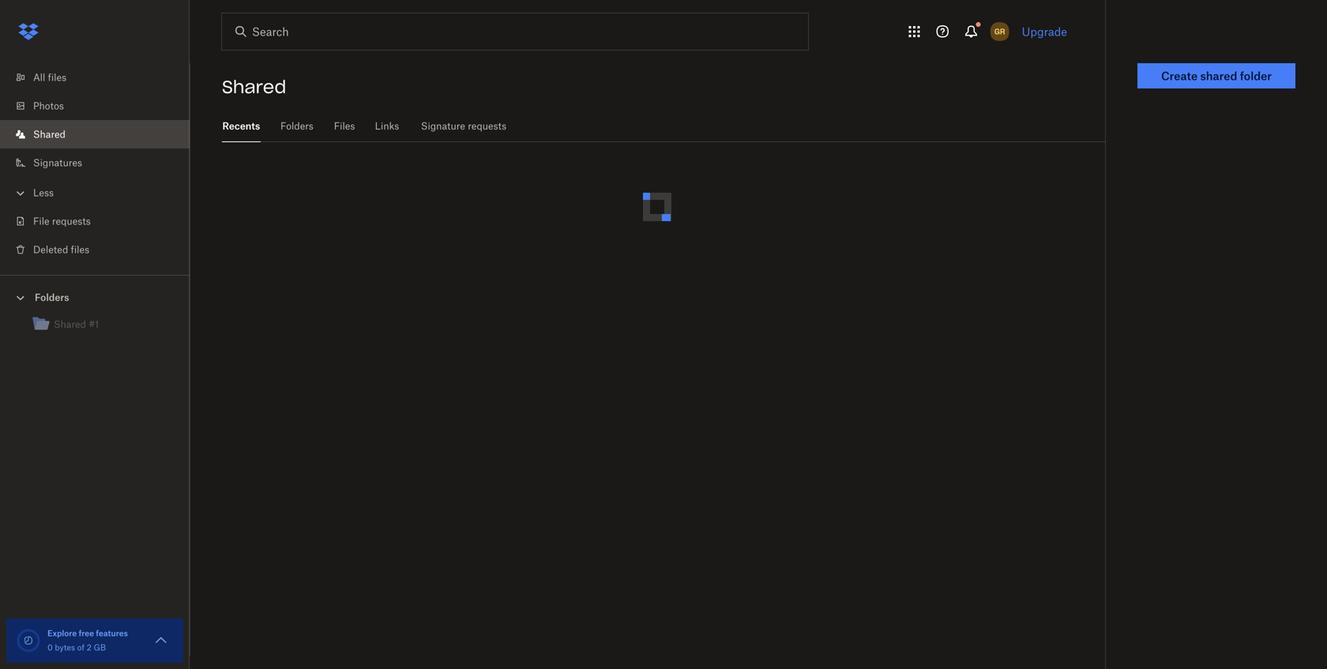 Task type: locate. For each thing, give the bounding box(es) containing it.
links link
[[375, 111, 400, 140]]

0 vertical spatial folders
[[281, 120, 314, 132]]

gb
[[94, 643, 106, 653]]

1 horizontal spatial files
[[71, 244, 89, 256]]

explore free features 0 bytes of 2 gb
[[47, 629, 128, 653]]

shared
[[222, 76, 286, 98], [33, 128, 66, 140]]

all files link
[[13, 63, 190, 92]]

requests for file requests
[[52, 215, 91, 227]]

0 horizontal spatial folders
[[35, 292, 69, 304]]

requests for signature requests
[[468, 120, 507, 132]]

requests right file
[[52, 215, 91, 227]]

file requests
[[33, 215, 91, 227]]

tab list
[[222, 111, 1106, 142]]

quota usage element
[[16, 628, 41, 654]]

links
[[375, 120, 399, 132]]

2
[[87, 643, 92, 653]]

0 vertical spatial files
[[48, 72, 66, 83]]

signatures link
[[13, 149, 190, 177]]

requests
[[468, 120, 507, 132], [52, 215, 91, 227]]

0 horizontal spatial shared
[[33, 128, 66, 140]]

1 vertical spatial requests
[[52, 215, 91, 227]]

shared up recents link
[[222, 76, 286, 98]]

files for deleted files
[[71, 244, 89, 256]]

1 horizontal spatial folders
[[281, 120, 314, 132]]

deleted files
[[33, 244, 89, 256]]

all files
[[33, 72, 66, 83]]

create
[[1162, 69, 1198, 83]]

tab list containing recents
[[222, 111, 1106, 142]]

files for all files
[[48, 72, 66, 83]]

folders down deleted
[[35, 292, 69, 304]]

files right deleted
[[71, 244, 89, 256]]

folders left files
[[281, 120, 314, 132]]

1 vertical spatial files
[[71, 244, 89, 256]]

0
[[47, 643, 53, 653]]

0 horizontal spatial requests
[[52, 215, 91, 227]]

create shared folder
[[1162, 69, 1273, 83]]

folders inside 'folders' button
[[35, 292, 69, 304]]

Search in folder "Dropbox" text field
[[252, 23, 776, 40]]

0 horizontal spatial files
[[48, 72, 66, 83]]

shared down photos
[[33, 128, 66, 140]]

folder
[[1241, 69, 1273, 83]]

photos link
[[13, 92, 190, 120]]

explore
[[47, 629, 77, 639]]

1 vertical spatial folders
[[35, 292, 69, 304]]

dropbox image
[[13, 16, 44, 47]]

requests inside "signature requests" link
[[468, 120, 507, 132]]

folders link
[[280, 111, 315, 140]]

folders button
[[0, 285, 190, 309]]

0 vertical spatial requests
[[468, 120, 507, 132]]

shared link
[[13, 120, 190, 149]]

requests right signature
[[468, 120, 507, 132]]

folders
[[281, 120, 314, 132], [35, 292, 69, 304]]

files
[[334, 120, 355, 132]]

all
[[33, 72, 45, 83]]

shared
[[1201, 69, 1238, 83]]

1 vertical spatial shared
[[33, 128, 66, 140]]

bytes
[[55, 643, 75, 653]]

requests inside file requests link
[[52, 215, 91, 227]]

1 horizontal spatial requests
[[468, 120, 507, 132]]

files right all at the left top of page
[[48, 72, 66, 83]]

list
[[0, 54, 190, 275]]

files
[[48, 72, 66, 83], [71, 244, 89, 256]]

less image
[[13, 185, 28, 201]]

0 vertical spatial shared
[[222, 76, 286, 98]]

recents link
[[222, 111, 261, 140]]



Task type: describe. For each thing, give the bounding box(es) containing it.
upgrade link
[[1023, 25, 1068, 38]]

recents
[[222, 120, 260, 132]]

of
[[77, 643, 85, 653]]

files link
[[334, 111, 356, 140]]

folders inside folders link
[[281, 120, 314, 132]]

deleted files link
[[13, 236, 190, 264]]

signature requests link
[[419, 111, 509, 140]]

shared inside list item
[[33, 128, 66, 140]]

list containing all files
[[0, 54, 190, 275]]

upgrade
[[1023, 25, 1068, 38]]

create shared folder button
[[1138, 63, 1296, 89]]

less
[[33, 187, 54, 199]]

1 horizontal spatial shared
[[222, 76, 286, 98]]

signature
[[421, 120, 466, 132]]

signatures
[[33, 157, 82, 169]]

signature requests
[[421, 120, 507, 132]]

gr button
[[988, 19, 1013, 44]]

photos
[[33, 100, 64, 112]]

features
[[96, 629, 128, 639]]

free
[[79, 629, 94, 639]]

file requests link
[[13, 207, 190, 236]]

file
[[33, 215, 50, 227]]

deleted
[[33, 244, 68, 256]]

shared list item
[[0, 120, 190, 149]]

gr
[[995, 26, 1006, 36]]



Task type: vqa. For each thing, say whether or not it's contained in the screenshot.
File requests LINK
yes



